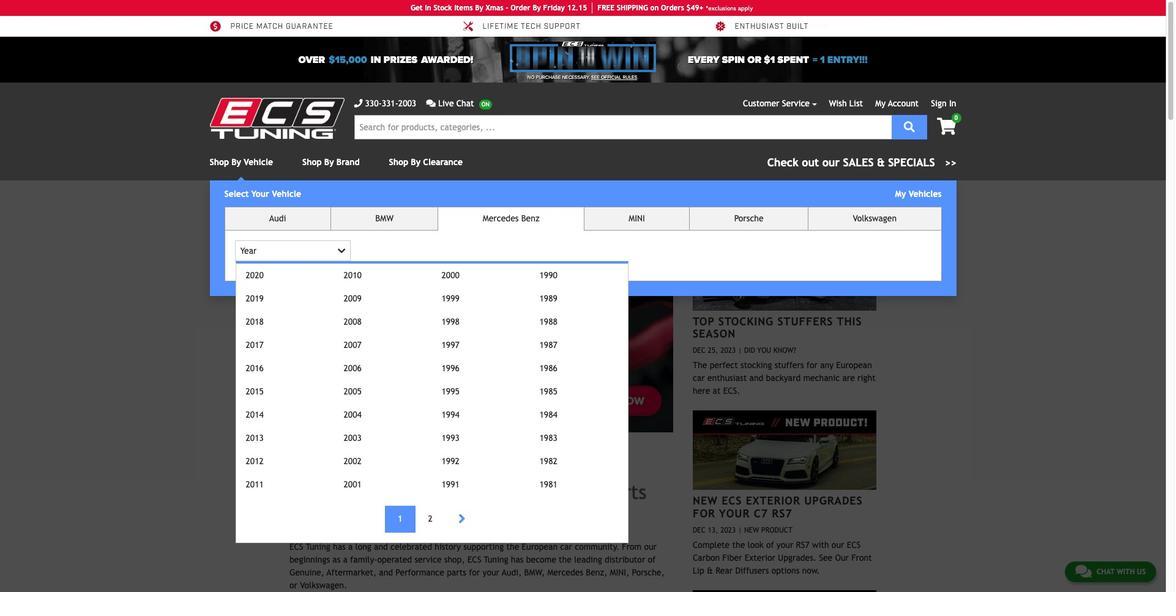 Task type: locate. For each thing, give the bounding box(es) containing it.
new up look
[[745, 526, 759, 535]]

$49
[[569, 22, 584, 31]]

entry!!!
[[828, 54, 868, 66]]

& right sales
[[878, 156, 885, 169]]

our right from
[[644, 543, 657, 553]]

built
[[359, 516, 388, 532]]

1 vertical spatial over
[[299, 54, 325, 66]]

shop left brand
[[303, 157, 322, 167]]

0
[[955, 115, 959, 121]]

for
[[807, 361, 818, 371], [439, 481, 464, 504], [469, 569, 480, 578]]

2023 inside "dec 13, 2023 | new product complete the look of your rs7 with our ecs carbon fiber exterior upgrades. see our front lip & rear diffusers options now."
[[721, 526, 736, 535]]

1 horizontal spatial enthusiast
[[735, 22, 785, 31]]

news
[[782, 210, 818, 226]]

car down the
[[693, 374, 705, 383]]

&
[[878, 156, 885, 169], [707, 566, 713, 576]]

2 vertical spatial and
[[379, 569, 393, 578]]

2004
[[344, 410, 362, 420]]

search image
[[904, 121, 915, 132]]

1987
[[540, 340, 558, 350]]

over left match
[[231, 22, 252, 31]]

2 dec from the top
[[693, 526, 706, 535]]

prizes
[[384, 54, 418, 66]]

over $15,000 in prizes
[[299, 54, 418, 66]]

or inside ecs tuning has a long and celebrated history supporting the european car community. from our beginnings as a family-operated service shop, ecs tuning has become the leading distributor of genuine, aftermarket, and performance parts for your audi, bmw, mercedes benz, mini, porsche, or volkswagen.
[[290, 581, 298, 591]]

dec inside "dec 13, 2023 | new product complete the look of your rs7 with our ecs carbon fiber exterior upgrades. see our front lip & rear diffusers options now."
[[693, 526, 706, 535]]

1 horizontal spatial our
[[832, 541, 845, 550]]

0 horizontal spatial has
[[333, 543, 346, 553]]

european inside ecs tuning has a long and celebrated history supporting the european car community. from our beginnings as a family-operated service shop, ecs tuning has become the leading distributor of genuine, aftermarket, and performance parts for your audi, bmw, mercedes benz, mini, porsche, or volkswagen.
[[522, 543, 558, 553]]

vehicle up audi
[[272, 189, 301, 199]]

1 horizontal spatial or
[[748, 54, 762, 66]]

| for for
[[738, 526, 742, 535]]

1 horizontal spatial parts
[[447, 569, 467, 578]]

perfect
[[710, 361, 738, 371]]

the inside "dec 13, 2023 | new product complete the look of your rs7 with our ecs carbon fiber exterior upgrades. see our front lip & rear diffusers options now."
[[733, 541, 745, 550]]

1 right 'built'
[[398, 515, 403, 524]]

see left official
[[592, 75, 600, 80]]

2 vertical spatial your
[[720, 507, 750, 520]]

spent
[[778, 54, 809, 66]]

2 horizontal spatial the
[[733, 541, 745, 550]]

of inside ecs tuning has a long and celebrated history supporting the european car community. from our beginnings as a family-operated service shop, ecs tuning has become the leading distributor of genuine, aftermarket, and performance parts for your audi, bmw, mercedes benz, mini, porsche, or volkswagen.
[[648, 556, 656, 565]]

0 horizontal spatial or
[[290, 581, 298, 591]]

view
[[843, 216, 860, 222]]

for
[[693, 507, 716, 520]]

0 vertical spatial rs7
[[772, 507, 793, 520]]

for left "any"
[[807, 361, 818, 371]]

1 horizontal spatial 2003
[[399, 99, 417, 108]]

tuning down supporting
[[484, 556, 509, 565]]

2003 down 2004
[[344, 433, 362, 443]]

see left our
[[819, 553, 833, 563]]

order
[[511, 4, 531, 12]]

see
[[592, 75, 600, 80], [819, 553, 833, 563]]

| inside "dec 13, 2023 | new product complete the look of your rs7 with our ecs carbon fiber exterior upgrades. see our front lip & rear diffusers options now."
[[738, 526, 742, 535]]

chat right live
[[457, 99, 474, 108]]

2023 inside dec 25, 2023 | did you know? the perfect stocking stuffers for any european car enthusiast and backyard mechanic are right here at ecs.
[[721, 347, 736, 355]]

1 vertical spatial with
[[1117, 568, 1135, 577]]

0 vertical spatial 2023
[[721, 347, 736, 355]]

shop up select
[[210, 157, 229, 167]]

0 vertical spatial car
[[693, 374, 705, 383]]

over 2 million parts
[[231, 22, 322, 31]]

0 horizontal spatial your
[[251, 189, 269, 199]]

enthusiast built
[[290, 516, 388, 532]]

2023 right 25,
[[721, 347, 736, 355]]

with up upgrades.
[[813, 541, 830, 550]]

| for season
[[738, 347, 742, 355]]

shipping
[[735, 22, 773, 31]]

the up audi,
[[507, 543, 519, 553]]

| inside dec 25, 2023 | did you know? the perfect stocking stuffers for any european car enthusiast and backyard mechanic are right here at ecs.
[[738, 347, 742, 355]]

and right long
[[374, 543, 388, 553]]

mercedes left benz
[[483, 214, 519, 224]]

ecs right for
[[722, 495, 742, 508]]

and down stocking
[[750, 374, 764, 383]]

1 horizontal spatial of
[[767, 541, 774, 550]]

rs7 up upgrades.
[[796, 541, 810, 550]]

parts
[[296, 22, 322, 31], [447, 569, 467, 578]]

sales & specials
[[844, 156, 936, 169]]

2023 right 13,
[[721, 526, 736, 535]]

your left "c7" on the right bottom
[[720, 507, 750, 520]]

enthusiast for enthusiast built
[[735, 22, 785, 31]]

2000
[[442, 271, 460, 280]]

1 vertical spatial tuning
[[484, 556, 509, 565]]

over down guarantee
[[299, 54, 325, 66]]

live
[[438, 99, 454, 108]]

1 vertical spatial &
[[707, 566, 713, 576]]

|
[[738, 347, 742, 355], [738, 526, 742, 535]]

0 vertical spatial for
[[807, 361, 818, 371]]

wish list link
[[829, 99, 864, 108]]

has up as at the bottom of the page
[[333, 543, 346, 553]]

0 horizontal spatial your
[[483, 569, 500, 578]]

dec left 13,
[[693, 526, 706, 535]]

1 vertical spatial of
[[648, 556, 656, 565]]

2 2023 from the top
[[721, 526, 736, 535]]

mercedes down leading
[[548, 569, 584, 578]]

purchase
[[536, 75, 561, 80]]

0 horizontal spatial our
[[644, 543, 657, 553]]

new inside new ecs exterior upgrades for your c7 rs7
[[693, 495, 718, 508]]

stock
[[434, 4, 452, 12]]

1983
[[540, 433, 558, 443]]

get
[[411, 4, 423, 12]]

apply
[[738, 5, 753, 11]]

1 vertical spatial see
[[819, 553, 833, 563]]

2003
[[399, 99, 417, 108], [344, 433, 362, 443]]

1 horizontal spatial your
[[290, 481, 327, 504]]

year
[[240, 246, 257, 256]]

1 horizontal spatial new
[[745, 526, 759, 535]]

tech
[[521, 22, 542, 31]]

leading
[[574, 556, 602, 565]]

parts right million
[[296, 22, 322, 31]]

2 | from the top
[[738, 526, 742, 535]]

0 vertical spatial 2003
[[399, 99, 417, 108]]

your left audi,
[[483, 569, 500, 578]]

& inside "dec 13, 2023 | new product complete the look of your rs7 with our ecs carbon fiber exterior upgrades. see our front lip & rear diffusers options now."
[[707, 566, 713, 576]]

2003 left comments 'icon'
[[399, 99, 417, 108]]

shop for shop by brand
[[303, 157, 322, 167]]

0 vertical spatial my
[[876, 99, 886, 108]]

1 vertical spatial exterior
[[745, 553, 776, 563]]

1 vertical spatial or
[[290, 581, 298, 591]]

2003 inside 'link'
[[399, 99, 417, 108]]

and down the operated
[[379, 569, 393, 578]]

european up become
[[522, 543, 558, 553]]

with inside "dec 13, 2023 | new product complete the look of your rs7 with our ecs carbon fiber exterior upgrades. see our front lip & rear diffusers options now."
[[813, 541, 830, 550]]

0 horizontal spatial see
[[592, 75, 600, 80]]

live chat
[[438, 99, 474, 108]]

tab list containing audi
[[224, 207, 942, 544]]

for inside ecs tuning has a long and celebrated history supporting the european car community. from our beginnings as a family-operated service shop, ecs tuning has become the leading distributor of genuine, aftermarket, and performance parts for your audi, bmw, mercedes benz, mini, porsche, or volkswagen.
[[469, 569, 480, 578]]

our up our
[[832, 541, 845, 550]]

0 horizontal spatial &
[[707, 566, 713, 576]]

in right get
[[425, 4, 431, 12]]

0 vertical spatial your
[[777, 541, 794, 550]]

become
[[526, 556, 557, 565]]

=
[[813, 54, 818, 66]]

0 vertical spatial over
[[231, 22, 252, 31]]

shop left clearance
[[389, 157, 409, 167]]

1 vertical spatial your
[[483, 569, 500, 578]]

1992
[[442, 457, 460, 467]]

1 vertical spatial 1
[[398, 515, 403, 524]]

0 vertical spatial dec
[[693, 347, 706, 355]]

bmw
[[376, 214, 394, 224]]

ecs tuning 'spin to win' contest logo image
[[510, 42, 656, 72]]

0 vertical spatial a
[[348, 543, 353, 553]]

2 vertical spatial european
[[522, 543, 558, 553]]

tuning up beginnings
[[306, 543, 331, 553]]

top stocking stuffers this season link
[[693, 315, 863, 340]]

dec left 25,
[[693, 347, 706, 355]]

$49+
[[687, 4, 704, 12]]

dec inside dec 25, 2023 | did you know? the perfect stocking stuffers for any european car enthusiast and backyard mechanic are right here at ecs.
[[693, 347, 706, 355]]

over inside 'link'
[[231, 22, 252, 31]]

1 vertical spatial enthusiast
[[290, 516, 355, 532]]

dec
[[693, 347, 706, 355], [693, 526, 706, 535]]

0 vertical spatial mercedes
[[483, 214, 519, 224]]

1 horizontal spatial my
[[896, 189, 907, 199]]

and
[[750, 374, 764, 383], [374, 543, 388, 553], [379, 569, 393, 578]]

| right 13,
[[738, 526, 742, 535]]

on
[[651, 4, 659, 12]]

1 horizontal spatial 1
[[821, 54, 825, 66]]

of right look
[[767, 541, 774, 550]]

shop for shop by clearance
[[389, 157, 409, 167]]

1 vertical spatial vehicle
[[272, 189, 301, 199]]

for up angle right image at left
[[439, 481, 464, 504]]

long
[[355, 543, 372, 553]]

1 vertical spatial dec
[[693, 526, 706, 535]]

0 horizontal spatial 2
[[254, 22, 259, 31]]

2 • from the left
[[459, 446, 470, 471]]

chat with us link
[[1065, 562, 1157, 583]]

new ecs exterior upgrades for your c7 rs7
[[693, 495, 863, 520]]

my for my vehicles
[[896, 189, 907, 199]]

1 horizontal spatial 2
[[428, 515, 433, 524]]

0 horizontal spatial tuning
[[306, 543, 331, 553]]

1994
[[442, 410, 460, 420]]

your right select
[[251, 189, 269, 199]]

1 vertical spatial 2003
[[344, 433, 362, 443]]

2 horizontal spatial shop
[[389, 157, 409, 167]]

1 horizontal spatial with
[[1117, 568, 1135, 577]]

over for over 2 million parts
[[231, 22, 252, 31]]

shop by vehicle link
[[210, 157, 273, 167]]

diffusers
[[736, 566, 769, 576]]

1 dec from the top
[[693, 347, 706, 355]]

0 horizontal spatial of
[[648, 556, 656, 565]]

at
[[713, 387, 721, 396]]

1 shop from the left
[[210, 157, 229, 167]]

0 vertical spatial enthusiast
[[735, 22, 785, 31]]

shop
[[210, 157, 229, 167], [303, 157, 322, 167], [389, 157, 409, 167]]

for inside dec 25, 2023 | did you know? the perfect stocking stuffers for any european car enthusiast and backyard mechanic are right here at ecs.
[[807, 361, 818, 371]]

tab list
[[224, 207, 942, 544]]

fiber
[[723, 553, 743, 563]]

vehicle up select your vehicle
[[244, 157, 273, 167]]

0 vertical spatial exterior
[[746, 495, 801, 508]]

new ecs exterior upgrades for your c7 rs7 link
[[693, 495, 863, 520]]

lip
[[693, 566, 705, 576]]

of up porsche,
[[648, 556, 656, 565]]

by up select
[[232, 157, 241, 167]]

2 link
[[415, 507, 446, 533]]

•
[[448, 446, 459, 471], [459, 446, 470, 471]]

1997
[[442, 340, 460, 350]]

2 horizontal spatial your
[[720, 507, 750, 520]]

1 horizontal spatial a
[[348, 543, 353, 553]]

0 vertical spatial has
[[333, 543, 346, 553]]

parts inside ecs tuning has a long and celebrated history supporting the european car community. from our beginnings as a family-operated service shop, ecs tuning has become the leading distributor of genuine, aftermarket, and performance parts for your audi, bmw, mercedes benz, mini, porsche, or volkswagen.
[[447, 569, 467, 578]]

parts down shop,
[[447, 569, 467, 578]]

1 vertical spatial car
[[560, 543, 573, 553]]

0 horizontal spatial car
[[560, 543, 573, 553]]

1 horizontal spatial shop
[[303, 157, 322, 167]]

1 vertical spatial in
[[950, 99, 957, 108]]

| left did
[[738, 347, 742, 355]]

european down 1982
[[470, 481, 552, 504]]

the up fiber
[[733, 541, 745, 550]]

items
[[455, 4, 473, 12]]

european up are
[[837, 361, 873, 371]]

0 horizontal spatial enthusiast
[[290, 516, 355, 532]]

ecs inside "dec 13, 2023 | new product complete the look of your rs7 with our ecs carbon fiber exterior upgrades. see our front lip & rear diffusers options now."
[[847, 541, 861, 550]]

enthusiast for enthusiast built
[[290, 516, 355, 532]]

exterior up product
[[746, 495, 801, 508]]

0 vertical spatial new
[[693, 495, 718, 508]]

a right as at the bottom of the page
[[343, 556, 348, 565]]

operated
[[377, 556, 412, 565]]

1 horizontal spatial has
[[511, 556, 524, 565]]

my left account
[[876, 99, 886, 108]]

0 vertical spatial see
[[592, 75, 600, 80]]

1 horizontal spatial tuning
[[484, 556, 509, 565]]

for down supporting
[[469, 569, 480, 578]]

1 2023 from the top
[[721, 347, 736, 355]]

1 vertical spatial |
[[738, 526, 742, 535]]

ecs left news
[[752, 210, 777, 226]]

volkswagen.
[[300, 581, 347, 591]]

0 horizontal spatial mercedes
[[483, 214, 519, 224]]

2010
[[344, 271, 362, 280]]

my account link
[[876, 99, 919, 108]]

ecs inside new ecs exterior upgrades for your c7 rs7
[[722, 495, 742, 508]]

1 right =
[[821, 54, 825, 66]]

your down product
[[777, 541, 794, 550]]

0 vertical spatial &
[[878, 156, 885, 169]]

our inside ecs tuning has a long and celebrated history supporting the european car community. from our beginnings as a family-operated service shop, ecs tuning has become the leading distributor of genuine, aftermarket, and performance parts for your audi, bmw, mercedes benz, mini, porsche, or volkswagen.
[[644, 543, 657, 553]]

a left long
[[348, 543, 353, 553]]

the left leading
[[559, 556, 572, 565]]

car inside dec 25, 2023 | did you know? the perfect stocking stuffers for any european car enthusiast and backyard mechanic are right here at ecs.
[[693, 374, 705, 383]]

3 shop from the left
[[389, 157, 409, 167]]

vehicle
[[244, 157, 273, 167], [272, 189, 301, 199]]

audi
[[269, 214, 286, 224]]

& right lip
[[707, 566, 713, 576]]

1 horizontal spatial rs7
[[796, 541, 810, 550]]

in right 'sign'
[[950, 99, 957, 108]]

0 vertical spatial vehicle
[[244, 157, 273, 167]]

2 vertical spatial for
[[469, 569, 480, 578]]

2 shop from the left
[[303, 157, 322, 167]]

0 vertical spatial parts
[[296, 22, 322, 31]]

dec for top stocking stuffers this season
[[693, 347, 706, 355]]

car left community.
[[560, 543, 573, 553]]

account
[[889, 99, 919, 108]]

new ecs exterior upgrades for your c7 rs7 image
[[693, 411, 877, 491]]

complete
[[693, 541, 730, 550]]

0 horizontal spatial in
[[425, 4, 431, 12]]

here
[[693, 387, 711, 396]]

2 horizontal spatial for
[[807, 361, 818, 371]]

in
[[371, 54, 381, 66]]

0 vertical spatial chat
[[457, 99, 474, 108]]

2018
[[246, 317, 264, 327]]

distributor
[[605, 556, 646, 565]]

your inside new ecs exterior upgrades for your c7 rs7
[[720, 507, 750, 520]]

and inside dec 25, 2023 | did you know? the perfect stocking stuffers for any european car enthusiast and backyard mechanic are right here at ecs.
[[750, 374, 764, 383]]

0 horizontal spatial parts
[[296, 22, 322, 31]]

2008
[[344, 317, 362, 327]]

1 vertical spatial mercedes
[[548, 569, 584, 578]]

by for shop by vehicle
[[232, 157, 241, 167]]

by left clearance
[[411, 157, 421, 167]]

has up audi,
[[511, 556, 524, 565]]

rs7 up product
[[772, 507, 793, 520]]

with left us at right bottom
[[1117, 568, 1135, 577]]

1 vertical spatial chat
[[1097, 568, 1115, 577]]

0 vertical spatial in
[[425, 4, 431, 12]]

1 vertical spatial 2023
[[721, 526, 736, 535]]

new up 13,
[[693, 495, 718, 508]]

my vehicles
[[896, 189, 942, 199]]

1 vertical spatial your
[[290, 481, 327, 504]]

or left $1
[[748, 54, 762, 66]]

1 | from the top
[[738, 347, 742, 355]]

Search text field
[[354, 115, 892, 140]]

top
[[693, 315, 715, 328]]

0 vertical spatial and
[[750, 374, 764, 383]]

us
[[1138, 568, 1146, 577]]

exterior inside new ecs exterior upgrades for your c7 rs7
[[746, 495, 801, 508]]

-
[[506, 4, 509, 12]]

my left vehicles
[[896, 189, 907, 199]]

0 vertical spatial european
[[837, 361, 873, 371]]

1 horizontal spatial chat
[[1097, 568, 1115, 577]]

0 horizontal spatial shop
[[210, 157, 229, 167]]

chat left us at right bottom
[[1097, 568, 1115, 577]]

0 horizontal spatial 2003
[[344, 433, 362, 443]]

free
[[598, 4, 615, 12]]

0 horizontal spatial the
[[507, 543, 519, 553]]

0 horizontal spatial new
[[693, 495, 718, 508]]

with inside 'link'
[[1117, 568, 1135, 577]]

or down genuine,
[[290, 581, 298, 591]]

ecs up front
[[847, 541, 861, 550]]

all
[[862, 216, 871, 222]]

1 vertical spatial 2
[[428, 515, 433, 524]]

0 vertical spatial with
[[813, 541, 830, 550]]

tuning
[[306, 543, 331, 553], [484, 556, 509, 565]]

your up enthusiast built
[[290, 481, 327, 504]]

by left brand
[[324, 157, 334, 167]]

1 vertical spatial my
[[896, 189, 907, 199]]

exterior down look
[[745, 553, 776, 563]]

0 vertical spatial 2
[[254, 22, 259, 31]]



Task type: vqa. For each thing, say whether or not it's contained in the screenshot.
*The
no



Task type: describe. For each thing, give the bounding box(es) containing it.
our inside "dec 13, 2023 | new product complete the look of your rs7 with our ecs carbon fiber exterior upgrades. see our front lip & rear diffusers options now."
[[832, 541, 845, 550]]

product
[[762, 526, 793, 535]]

2011
[[246, 480, 264, 490]]

see official rules link
[[592, 74, 638, 81]]

my vehicles link
[[896, 189, 942, 199]]

shipping 7 days/week link
[[714, 21, 829, 32]]

rules
[[623, 75, 638, 80]]

0 vertical spatial 1
[[821, 54, 825, 66]]

by right order
[[533, 4, 541, 12]]

our
[[836, 553, 849, 563]]

get in stock items by xmas - order by friday 12.15
[[411, 4, 587, 12]]

mercedes inside ecs tuning has a long and celebrated history supporting the european car community. from our beginnings as a family-operated service shop, ecs tuning has become the leading distributor of genuine, aftermarket, and performance parts for your audi, bmw, mercedes benz, mini, porsche, or volkswagen.
[[548, 569, 584, 578]]

new ecs b9 rs5 3.0t valved exhaust system image
[[693, 591, 877, 593]]

shopping cart image
[[938, 118, 957, 135]]

shop by clearance link
[[389, 157, 463, 167]]

2015
[[246, 387, 264, 397]]

2023 for season
[[721, 347, 736, 355]]

ecs tuning image
[[210, 98, 344, 139]]

1 vertical spatial has
[[511, 556, 524, 565]]

select your vehicle
[[224, 189, 301, 199]]

*exclusions
[[706, 5, 737, 11]]

lifetime tech support link
[[462, 21, 581, 32]]

you
[[758, 347, 772, 355]]

days/week
[[782, 22, 829, 31]]

in for sign
[[950, 99, 957, 108]]

1999
[[442, 294, 460, 304]]

spin
[[722, 54, 745, 66]]

by for shop by brand
[[324, 157, 334, 167]]

mechanic
[[804, 374, 840, 383]]

every
[[688, 54, 720, 66]]

any
[[821, 361, 834, 371]]

your inside ecs tuning has a long and celebrated history supporting the european car community. from our beginnings as a family-operated service shop, ecs tuning has become the leading distributor of genuine, aftermarket, and performance parts for your audi, bmw, mercedes benz, mini, porsche, or volkswagen.
[[483, 569, 500, 578]]

no purchase necessary. see official rules .
[[528, 75, 639, 80]]

1996
[[442, 364, 460, 373]]

ping
[[632, 4, 648, 12]]

331-
[[382, 99, 399, 108]]

price
[[231, 22, 254, 31]]

by for shop by clearance
[[411, 157, 421, 167]]

ecs down supporting
[[468, 556, 482, 565]]

2017
[[246, 340, 264, 350]]

know?
[[774, 347, 797, 355]]

over for over $15,000 in prizes
[[299, 54, 325, 66]]

0 vertical spatial tuning
[[306, 543, 331, 553]]

carbon
[[693, 553, 720, 563]]

2002
[[344, 457, 362, 467]]

vehicles
[[909, 189, 942, 199]]

2 inside tab list
[[428, 515, 433, 524]]

your destination for european auto parts
[[290, 481, 647, 504]]

my for my account
[[876, 99, 886, 108]]

2016
[[246, 364, 264, 373]]

parts inside over 2 million parts 'link'
[[296, 22, 322, 31]]

0 link
[[928, 113, 962, 137]]

shop by brand
[[303, 157, 360, 167]]

rs7 inside "dec 13, 2023 | new product complete the look of your rs7 with our ecs carbon fiber exterior upgrades. see our front lip & rear diffusers options now."
[[796, 541, 810, 550]]

orders
[[661, 4, 685, 12]]

0 vertical spatial or
[[748, 54, 762, 66]]

2 inside 'link'
[[254, 22, 259, 31]]

official
[[601, 75, 622, 80]]

2003 inside tab list
[[344, 433, 362, 443]]

upgrades
[[805, 495, 863, 508]]

exterior inside "dec 13, 2023 | new product complete the look of your rs7 with our ecs carbon fiber exterior upgrades. see our front lip & rear diffusers options now."
[[745, 553, 776, 563]]

chat inside 'link'
[[1097, 568, 1115, 577]]

angle right image
[[459, 512, 466, 527]]

0 horizontal spatial 1
[[398, 515, 403, 524]]

2019
[[246, 294, 264, 304]]

over 2 million parts link
[[210, 21, 322, 32]]

no
[[528, 75, 535, 80]]

rs7 inside new ecs exterior upgrades for your c7 rs7
[[772, 507, 793, 520]]

• •
[[448, 446, 470, 471]]

service
[[782, 99, 810, 108]]

benz,
[[586, 569, 608, 578]]

mini,
[[610, 569, 630, 578]]

1981
[[540, 480, 558, 490]]

generic - abe image
[[290, 210, 674, 433]]

of inside "dec 13, 2023 | new product complete the look of your rs7 with our ecs carbon fiber exterior upgrades. see our front lip & rear diffusers options now."
[[767, 541, 774, 550]]

ecs tuning has a long and celebrated history supporting the european car community. from our beginnings as a family-operated service shop, ecs tuning has become the leading distributor of genuine, aftermarket, and performance parts for your audi, bmw, mercedes benz, mini, porsche, or volkswagen.
[[290, 543, 665, 591]]

2001
[[344, 480, 362, 490]]

1 horizontal spatial &
[[878, 156, 885, 169]]

vehicle for select your vehicle
[[272, 189, 301, 199]]

330-331-2003
[[365, 99, 417, 108]]

my account
[[876, 99, 919, 108]]

phone image
[[354, 99, 363, 108]]

1990
[[540, 271, 558, 280]]

comments image
[[426, 99, 436, 108]]

7
[[775, 22, 780, 31]]

1 horizontal spatial the
[[559, 556, 572, 565]]

see inside "dec 13, 2023 | new product complete the look of your rs7 with our ecs carbon fiber exterior upgrades. see our front lip & rear diffusers options now."
[[819, 553, 833, 563]]

by left xmas
[[475, 4, 484, 12]]

0 vertical spatial your
[[251, 189, 269, 199]]

auto
[[557, 481, 597, 504]]

1 vertical spatial european
[[470, 481, 552, 504]]

european inside dec 25, 2023 | did you know? the perfect stocking stuffers for any european car enthusiast and backyard mechanic are right here at ecs.
[[837, 361, 873, 371]]

vehicle for shop by vehicle
[[244, 157, 273, 167]]

0 horizontal spatial chat
[[457, 99, 474, 108]]

live chat link
[[426, 97, 492, 110]]

2009
[[344, 294, 362, 304]]

1989
[[540, 294, 558, 304]]

celebrated
[[391, 543, 432, 553]]

community.
[[575, 543, 620, 553]]

$1
[[764, 54, 775, 66]]

0 horizontal spatial for
[[439, 481, 464, 504]]

sales
[[844, 156, 874, 169]]

dec for new ecs exterior upgrades for your c7 rs7
[[693, 526, 706, 535]]

car inside ecs tuning has a long and celebrated history supporting the european car community. from our beginnings as a family-operated service shop, ecs tuning has become the leading distributor of genuine, aftermarket, and performance parts for your audi, bmw, mercedes benz, mini, porsche, or volkswagen.
[[560, 543, 573, 553]]

customer
[[743, 99, 780, 108]]

chat with us
[[1097, 568, 1146, 577]]

porsche
[[735, 214, 764, 224]]

top stocking stuffers this season image
[[693, 231, 877, 311]]

2006
[[344, 364, 362, 373]]

destination
[[333, 481, 433, 504]]

stuffers
[[778, 315, 834, 328]]

stocking
[[741, 361, 772, 371]]

your inside "dec 13, 2023 | new product complete the look of your rs7 with our ecs carbon fiber exterior upgrades. see our front lip & rear diffusers options now."
[[777, 541, 794, 550]]

1984
[[540, 410, 558, 420]]

shop for shop by vehicle
[[210, 157, 229, 167]]

xmas
[[486, 4, 504, 12]]

ecs.
[[724, 387, 741, 396]]

shop by vehicle
[[210, 157, 273, 167]]

2023 for for
[[721, 526, 736, 535]]

in for get
[[425, 4, 431, 12]]

1 • from the left
[[448, 446, 459, 471]]

specials
[[889, 156, 936, 169]]

family-
[[350, 556, 377, 565]]

new inside "dec 13, 2023 | new product complete the look of your rs7 with our ecs carbon fiber exterior upgrades. see our front lip & rear diffusers options now."
[[745, 526, 759, 535]]

.
[[638, 75, 639, 80]]

1 vertical spatial and
[[374, 543, 388, 553]]

backyard
[[766, 374, 801, 383]]

0 horizontal spatial a
[[343, 556, 348, 565]]

ecs up beginnings
[[290, 543, 303, 553]]

free ship ping on orders $49+ *exclusions apply
[[598, 4, 753, 12]]

clearance
[[423, 157, 463, 167]]



